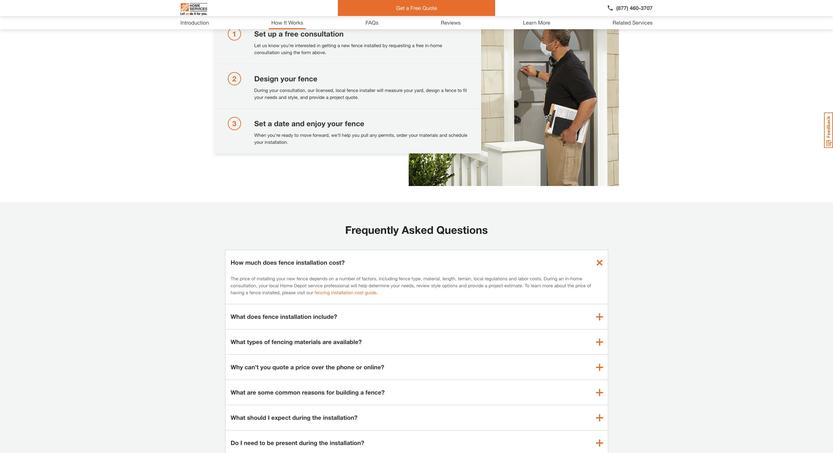 Task type: vqa. For each thing, say whether or not it's contained in the screenshot.
1 found this review helpful
no



Task type: describe. For each thing, give the bounding box(es) containing it.
options
[[442, 283, 458, 289]]

1 horizontal spatial are
[[322, 339, 332, 346]]

an
[[559, 276, 564, 282]]

we'll
[[331, 132, 341, 138]]

fence down installed,
[[263, 313, 279, 321]]

terrain,
[[458, 276, 472, 282]]

free
[[410, 5, 421, 11]]

up
[[268, 30, 277, 38]]

1 vertical spatial installation
[[331, 290, 353, 296]]

of right types
[[264, 339, 270, 346]]

a right up in the left top of the page
[[279, 30, 283, 38]]

fence up depot
[[297, 276, 308, 282]]

fence left fit
[[445, 87, 456, 93]]

know
[[268, 43, 280, 48]]

permits,
[[378, 132, 395, 138]]

about
[[554, 283, 566, 289]]

questions
[[436, 224, 488, 236]]

project inside the price of installing your new fence depends on a number of factors, including fence type, material, length, terrain, local regulations and labor costs. during an in-home consultation, your local home depot service professional will help determine your needs, review style options and provide a project estimate. to learn more about the price of having a fence installed, please visit our
[[489, 283, 503, 289]]

related
[[613, 19, 631, 26]]

do it for you logo image
[[180, 0, 207, 18]]

length,
[[442, 276, 457, 282]]

guide
[[365, 290, 376, 296]]

2
[[232, 74, 236, 83]]

number
[[339, 276, 355, 282]]

your left needs
[[254, 94, 263, 100]]

3707
[[641, 5, 653, 11]]

0 horizontal spatial materials
[[294, 339, 321, 346]]

get a free quote
[[396, 5, 437, 11]]

what for what does fence installation include?
[[231, 313, 245, 321]]

local inside during your consultation, our licensed, local fence installer will measure your yard, design a fence to fit your needs and style, and provide a project quote.
[[336, 87, 345, 93]]

any
[[370, 132, 377, 138]]

the inside the price of installing your new fence depends on a number of factors, including fence type, material, length, terrain, local regulations and labor costs. during an in-home consultation, your local home depot service professional will help determine your needs, review style options and provide a project estimate. to learn more about the price of having a fence installed, please visit our
[[568, 283, 574, 289]]

your right order
[[409, 132, 418, 138]]

help inside when you're ready to move forward, we'll help you pull any permits, order your materials and schedule your installation.
[[342, 132, 351, 138]]

you inside when you're ready to move forward, we'll help you pull any permits, order your materials and schedule your installation.
[[352, 132, 360, 138]]

what for what are some common reasons for building a fence?
[[231, 389, 245, 396]]

let us know you're interested in getting a new fence installed by requesting a free in-home consultation using the form above.
[[254, 43, 442, 55]]

frequently asked questions
[[345, 224, 488, 236]]

including
[[379, 276, 398, 282]]

a right design
[[441, 87, 444, 93]]

home inside the price of installing your new fence depends on a number of factors, including fence type, material, length, terrain, local regulations and labor costs. during an in-home consultation, your local home depot service professional will help determine your needs, review style options and provide a project estimate. to learn more about the price of having a fence installed, please visit our
[[570, 276, 582, 282]]

using
[[281, 50, 292, 55]]

fencing installation cost guide link
[[315, 290, 376, 296]]

building
[[336, 389, 359, 396]]

common
[[275, 389, 300, 396]]

what for what should i expect during the installation?
[[231, 414, 245, 422]]

set for set a date and enjoy your fence
[[254, 119, 266, 128]]

fence up pull on the top of the page
[[345, 119, 364, 128]]

0 vertical spatial free
[[285, 30, 298, 38]]

1 vertical spatial installation?
[[330, 440, 364, 447]]

quote
[[272, 364, 289, 371]]

consultation, inside during your consultation, our licensed, local fence installer will measure your yard, design a fence to fit your needs and style, and provide a project quote.
[[280, 87, 306, 93]]

your up style,
[[281, 74, 296, 83]]

what should i expect during the installation?
[[231, 414, 358, 422]]

fence up the home
[[279, 259, 294, 266]]

related services
[[613, 19, 653, 26]]

more
[[538, 19, 550, 26]]

cost
[[355, 290, 364, 296]]

determine
[[369, 283, 389, 289]]

and left style,
[[279, 94, 286, 100]]

learn
[[523, 19, 537, 26]]

above.
[[312, 50, 326, 55]]

your down including
[[391, 283, 400, 289]]

provide inside the price of installing your new fence depends on a number of factors, including fence type, material, length, terrain, local regulations and labor costs. during an in-home consultation, your local home depot service professional will help determine your needs, review style options and provide a project estimate. to learn more about the price of having a fence installed, please visit our
[[468, 283, 484, 289]]

can't
[[245, 364, 259, 371]]

works
[[288, 19, 303, 26]]

online?
[[364, 364, 384, 371]]

a right 'getting' at the left top of the page
[[337, 43, 340, 48]]

over
[[312, 364, 324, 371]]

fence up licensed,
[[298, 74, 317, 83]]

will inside during your consultation, our licensed, local fence installer will measure your yard, design a fence to fit your needs and style, and provide a project quote.
[[377, 87, 383, 93]]

some
[[258, 389, 274, 396]]

and right style,
[[300, 94, 308, 100]]

in- inside the price of installing your new fence depends on a number of factors, including fence type, material, length, terrain, local regulations and labor costs. during an in-home consultation, your local home depot service professional will help determine your needs, review style options and provide a project estimate. to learn more about the price of having a fence installed, please visit our
[[565, 276, 570, 282]]

the
[[231, 276, 238, 282]]

a left fence?
[[360, 389, 364, 396]]

to
[[525, 283, 530, 289]]

1 vertical spatial does
[[247, 313, 261, 321]]

(877) 460-3707
[[616, 5, 653, 11]]

fencing installation cost guide .
[[315, 290, 378, 296]]

your left yard,
[[404, 87, 413, 93]]

present
[[276, 440, 297, 447]]

fence?
[[365, 389, 385, 396]]

labor
[[518, 276, 528, 282]]

requesting
[[389, 43, 411, 48]]

regulations
[[485, 276, 508, 282]]

by
[[382, 43, 388, 48]]

should
[[247, 414, 266, 422]]

new inside the let us know you're interested in getting a new fence installed by requesting a free in-home consultation using the form above.
[[341, 43, 350, 48]]

be
[[267, 440, 274, 447]]

do i need to be present during the installation?
[[231, 440, 364, 447]]

a left date
[[268, 119, 272, 128]]

and inside when you're ready to move forward, we'll help you pull any permits, order your materials and schedule your installation.
[[439, 132, 447, 138]]

to for do i need to be present during the installation?
[[260, 440, 265, 447]]

cost?
[[329, 259, 345, 266]]

how it works
[[271, 19, 303, 26]]

what for what types of fencing materials are available?
[[231, 339, 245, 346]]

you're inside the let us know you're interested in getting a new fence installed by requesting a free in-home consultation using the form above.
[[281, 43, 294, 48]]

how much does fence installation cost?
[[231, 259, 345, 266]]

estimate.
[[504, 283, 523, 289]]

and up estimate.
[[509, 276, 517, 282]]

available?
[[333, 339, 362, 346]]

3
[[232, 119, 236, 128]]

needs,
[[401, 283, 415, 289]]

for
[[326, 389, 334, 396]]

0 vertical spatial consultation
[[300, 30, 344, 38]]

fence up quote.
[[347, 87, 358, 93]]

yard,
[[414, 87, 425, 93]]

0 horizontal spatial i
[[240, 440, 242, 447]]

installed
[[364, 43, 381, 48]]

your up needs
[[269, 87, 278, 93]]

forward,
[[313, 132, 330, 138]]

a inside button
[[406, 5, 409, 11]]

what types of fencing materials are available?
[[231, 339, 362, 346]]

1 vertical spatial fencing
[[272, 339, 293, 346]]

and down 'terrain,'
[[459, 283, 467, 289]]

measure
[[385, 87, 403, 93]]

installation.
[[265, 139, 288, 145]]

a right the quote
[[290, 364, 294, 371]]

or
[[356, 364, 362, 371]]

set for set up a free consultation
[[254, 30, 266, 38]]

visit
[[297, 290, 305, 296]]

2 horizontal spatial price
[[575, 283, 586, 289]]

schedule
[[449, 132, 467, 138]]

it
[[284, 19, 287, 26]]

460-
[[630, 5, 641, 11]]

1 vertical spatial during
[[299, 440, 317, 447]]

0 vertical spatial installation
[[296, 259, 327, 266]]

material,
[[423, 276, 441, 282]]

set up a free consultation
[[254, 30, 344, 38]]

the price of installing your new fence depends on a number of factors, including fence type, material, length, terrain, local regulations and labor costs. during an in-home consultation, your local home depot service professional will help determine your needs, review style options and provide a project estimate. to learn more about the price of having a fence installed, please visit our
[[231, 276, 591, 296]]

on
[[329, 276, 334, 282]]

our inside during your consultation, our licensed, local fence installer will measure your yard, design a fence to fit your needs and style, and provide a project quote.
[[308, 87, 315, 93]]



Task type: locate. For each thing, give the bounding box(es) containing it.
in
[[317, 43, 320, 48]]

to left be
[[260, 440, 265, 447]]

fence left installed,
[[249, 290, 261, 296]]

does
[[263, 259, 277, 266], [247, 313, 261, 321]]

0 horizontal spatial does
[[247, 313, 261, 321]]

1 horizontal spatial you
[[352, 132, 360, 138]]

fit
[[463, 87, 467, 93]]

and up move in the left top of the page
[[292, 119, 305, 128]]

why
[[231, 364, 243, 371]]

factors,
[[362, 276, 377, 282]]

1 vertical spatial free
[[416, 43, 424, 48]]

what down the why
[[231, 389, 245, 396]]

home
[[430, 43, 442, 48], [570, 276, 582, 282]]

1 vertical spatial price
[[575, 283, 586, 289]]

you left pull on the top of the page
[[352, 132, 360, 138]]

2 horizontal spatial to
[[458, 87, 462, 93]]

1 what from the top
[[231, 313, 245, 321]]

1 vertical spatial in-
[[565, 276, 570, 282]]

1 vertical spatial provide
[[468, 283, 484, 289]]

what down having
[[231, 313, 245, 321]]

you
[[352, 132, 360, 138], [260, 364, 271, 371]]

you're up using
[[281, 43, 294, 48]]

reviews
[[441, 19, 461, 26]]

get a free quote button
[[338, 0, 495, 16]]

set a date and enjoy your fence
[[254, 119, 364, 128]]

0 vertical spatial local
[[336, 87, 345, 93]]

1 horizontal spatial free
[[416, 43, 424, 48]]

1 vertical spatial help
[[358, 283, 367, 289]]

0 horizontal spatial to
[[260, 440, 265, 447]]

1 horizontal spatial in-
[[565, 276, 570, 282]]

fencing up the quote
[[272, 339, 293, 346]]

.
[[376, 290, 378, 296]]

during up more
[[544, 276, 557, 282]]

0 horizontal spatial you
[[260, 364, 271, 371]]

0 vertical spatial during
[[254, 87, 268, 93]]

installing
[[257, 276, 275, 282]]

to inside when you're ready to move forward, we'll help you pull any permits, order your materials and schedule your installation.
[[295, 132, 299, 138]]

how for how much does fence installation cost?
[[231, 259, 244, 266]]

you right can't
[[260, 364, 271, 371]]

getting
[[322, 43, 336, 48]]

you're inside when you're ready to move forward, we'll help you pull any permits, order your materials and schedule your installation.
[[268, 132, 280, 138]]

1 vertical spatial consultation,
[[231, 283, 257, 289]]

more
[[542, 283, 553, 289]]

does right much
[[263, 259, 277, 266]]

to for when you're ready to move forward, we'll help you pull any permits, order your materials and schedule your installation.
[[295, 132, 299, 138]]

provide down 'terrain,'
[[468, 283, 484, 289]]

and
[[279, 94, 286, 100], [300, 94, 308, 100], [292, 119, 305, 128], [439, 132, 447, 138], [509, 276, 517, 282], [459, 283, 467, 289]]

why can't you quote a price over the phone or online?
[[231, 364, 384, 371]]

2 vertical spatial local
[[269, 283, 279, 289]]

provide down licensed,
[[309, 94, 325, 100]]

0 horizontal spatial in-
[[425, 43, 430, 48]]

will
[[377, 87, 383, 93], [350, 283, 357, 289]]

project down licensed,
[[330, 94, 344, 100]]

quote
[[422, 5, 437, 11]]

consultation up in
[[300, 30, 344, 38]]

form
[[301, 50, 311, 55]]

during
[[254, 87, 268, 93], [544, 276, 557, 282]]

new right 'getting' at the left top of the page
[[341, 43, 350, 48]]

2 set from the top
[[254, 119, 266, 128]]

learn
[[531, 283, 541, 289]]

2 vertical spatial price
[[295, 364, 310, 371]]

order
[[397, 132, 407, 138]]

1 horizontal spatial i
[[268, 414, 270, 422]]

0 horizontal spatial new
[[287, 276, 295, 282]]

0 horizontal spatial consultation,
[[231, 283, 257, 289]]

0 vertical spatial are
[[322, 339, 332, 346]]

during right expect
[[292, 414, 311, 422]]

do
[[231, 440, 239, 447]]

your
[[281, 74, 296, 83], [269, 87, 278, 93], [404, 87, 413, 93], [254, 94, 263, 100], [327, 119, 343, 128], [409, 132, 418, 138], [254, 139, 263, 145], [276, 276, 285, 282], [259, 283, 268, 289], [391, 283, 400, 289]]

set
[[254, 30, 266, 38], [254, 119, 266, 128]]

0 vertical spatial i
[[268, 414, 270, 422]]

your down when
[[254, 139, 263, 145]]

1 horizontal spatial you're
[[281, 43, 294, 48]]

free inside the let us know you're interested in getting a new fence installed by requesting a free in-home consultation using the form above.
[[416, 43, 424, 48]]

0 vertical spatial you're
[[281, 43, 294, 48]]

your up the home
[[276, 276, 285, 282]]

will up 'cost'
[[350, 283, 357, 289]]

1 horizontal spatial will
[[377, 87, 383, 93]]

faqs
[[366, 19, 378, 26]]

1 horizontal spatial fencing
[[315, 290, 330, 296]]

0 horizontal spatial home
[[430, 43, 442, 48]]

1 vertical spatial local
[[474, 276, 483, 282]]

of left the installing
[[251, 276, 255, 282]]

consultation, up having
[[231, 283, 257, 289]]

1 vertical spatial project
[[489, 283, 503, 289]]

0 vertical spatial provide
[[309, 94, 325, 100]]

us
[[262, 43, 267, 48]]

(877) 460-3707 link
[[607, 4, 653, 12]]

0 vertical spatial project
[[330, 94, 344, 100]]

1 horizontal spatial local
[[336, 87, 345, 93]]

are left available?
[[322, 339, 332, 346]]

a down licensed,
[[326, 94, 328, 100]]

how for how it works
[[271, 19, 282, 26]]

of left factors,
[[356, 276, 360, 282]]

project down regulations
[[489, 283, 503, 289]]

materials right order
[[419, 132, 438, 138]]

0 vertical spatial you
[[352, 132, 360, 138]]

reasons
[[302, 389, 325, 396]]

1 horizontal spatial consultation
[[300, 30, 344, 38]]

i right the should
[[268, 414, 270, 422]]

0 horizontal spatial will
[[350, 283, 357, 289]]

0 horizontal spatial how
[[231, 259, 244, 266]]

home
[[280, 283, 293, 289]]

when
[[254, 132, 266, 138]]

i
[[268, 414, 270, 422], [240, 440, 242, 447]]

a right requesting
[[412, 43, 415, 48]]

having
[[231, 290, 244, 296]]

in-
[[425, 43, 430, 48], [565, 276, 570, 282]]

materials up why can't you quote a price over the phone or online?
[[294, 339, 321, 346]]

to inside during your consultation, our licensed, local fence installer will measure your yard, design a fence to fit your needs and style, and provide a project quote.
[[458, 87, 462, 93]]

are
[[322, 339, 332, 346], [247, 389, 256, 396]]

1 vertical spatial to
[[295, 132, 299, 138]]

phone
[[337, 364, 354, 371]]

0 vertical spatial will
[[377, 87, 383, 93]]

0 horizontal spatial are
[[247, 389, 256, 396]]

0 vertical spatial home
[[430, 43, 442, 48]]

the inside the let us know you're interested in getting a new fence installed by requesting a free in-home consultation using the form above.
[[293, 50, 300, 55]]

our inside the price of installing your new fence depends on a number of factors, including fence type, material, length, terrain, local regulations and labor costs. during an in-home consultation, your local home depot service professional will help determine your needs, review style options and provide a project estimate. to learn more about the price of having a fence installed, please visit our
[[306, 290, 313, 296]]

1 horizontal spatial project
[[489, 283, 503, 289]]

0 vertical spatial fencing
[[315, 290, 330, 296]]

1 horizontal spatial to
[[295, 132, 299, 138]]

price right the about
[[575, 283, 586, 289]]

types
[[247, 339, 263, 346]]

consultation down us
[[254, 50, 280, 55]]

installation
[[296, 259, 327, 266], [331, 290, 353, 296], [280, 313, 311, 321]]

during inside during your consultation, our licensed, local fence installer will measure your yard, design a fence to fit your needs and style, and provide a project quote.
[[254, 87, 268, 93]]

your down the installing
[[259, 283, 268, 289]]

what are some common reasons for building a fence?
[[231, 389, 385, 396]]

what left the should
[[231, 414, 245, 422]]

please
[[282, 290, 296, 296]]

new inside the price of installing your new fence depends on a number of factors, including fence type, material, length, terrain, local regulations and labor costs. during an in-home consultation, your local home depot service professional will help determine your needs, review style options and provide a project estimate. to learn more about the price of having a fence installed, please visit our
[[287, 276, 295, 282]]

0 vertical spatial in-
[[425, 43, 430, 48]]

0 horizontal spatial help
[[342, 132, 351, 138]]

price right the "the"
[[240, 276, 250, 282]]

a right having
[[246, 290, 248, 296]]

2 vertical spatial to
[[260, 440, 265, 447]]

introduction
[[180, 19, 209, 26]]

0 horizontal spatial price
[[240, 276, 250, 282]]

home inside the let us know you're interested in getting a new fence installed by requesting a free in-home consultation using the form above.
[[430, 43, 442, 48]]

price left over at left
[[295, 364, 310, 371]]

free
[[285, 30, 298, 38], [416, 43, 424, 48]]

in- right an
[[565, 276, 570, 282]]

review
[[416, 283, 430, 289]]

1 vertical spatial you're
[[268, 132, 280, 138]]

are left the some
[[247, 389, 256, 396]]

you're up installation.
[[268, 132, 280, 138]]

a right on
[[335, 276, 338, 282]]

costs.
[[530, 276, 542, 282]]

1 horizontal spatial help
[[358, 283, 367, 289]]

what
[[231, 313, 245, 321], [231, 339, 245, 346], [231, 389, 245, 396], [231, 414, 245, 422]]

0 vertical spatial consultation,
[[280, 87, 306, 93]]

to left move in the left top of the page
[[295, 132, 299, 138]]

4 what from the top
[[231, 414, 245, 422]]

home right an
[[570, 276, 582, 282]]

depot
[[294, 283, 307, 289]]

0 vertical spatial our
[[308, 87, 315, 93]]

help inside the price of installing your new fence depends on a number of factors, including fence type, material, length, terrain, local regulations and labor costs. during an in-home consultation, your local home depot service professional will help determine your needs, review style options and provide a project estimate. to learn more about the price of having a fence installed, please visit our
[[358, 283, 367, 289]]

installation down visit
[[280, 313, 311, 321]]

1 vertical spatial materials
[[294, 339, 321, 346]]

0 vertical spatial price
[[240, 276, 250, 282]]

fencing
[[315, 290, 330, 296], [272, 339, 293, 346]]

installation up depends
[[296, 259, 327, 266]]

fence inside the let us know you're interested in getting a new fence installed by requesting a free in-home consultation using the form above.
[[351, 43, 363, 48]]

home down the reviews
[[430, 43, 442, 48]]

of right the about
[[587, 283, 591, 289]]

feedback link image
[[824, 112, 833, 148]]

move
[[300, 132, 311, 138]]

1 horizontal spatial does
[[263, 259, 277, 266]]

during inside the price of installing your new fence depends on a number of factors, including fence type, material, length, terrain, local regulations and labor costs. during an in-home consultation, your local home depot service professional will help determine your needs, review style options and provide a project estimate. to learn more about the price of having a fence installed, please visit our
[[544, 276, 557, 282]]

will inside the price of installing your new fence depends on a number of factors, including fence type, material, length, terrain, local regulations and labor costs. during an in-home consultation, your local home depot service professional will help determine your needs, review style options and provide a project estimate. to learn more about the price of having a fence installed, please visit our
[[350, 283, 357, 289]]

installer
[[359, 87, 375, 93]]

1 horizontal spatial materials
[[419, 132, 438, 138]]

style,
[[288, 94, 299, 100]]

0 vertical spatial does
[[263, 259, 277, 266]]

consultation, up style,
[[280, 87, 306, 93]]

1 horizontal spatial during
[[544, 276, 557, 282]]

installation down the professional
[[331, 290, 353, 296]]

set up when
[[254, 119, 266, 128]]

fence up needs,
[[399, 276, 410, 282]]

1 vertical spatial set
[[254, 119, 266, 128]]

price
[[240, 276, 250, 282], [575, 283, 586, 289], [295, 364, 310, 371]]

help right we'll
[[342, 132, 351, 138]]

and left schedule
[[439, 132, 447, 138]]

1 vertical spatial will
[[350, 283, 357, 289]]

1 vertical spatial i
[[240, 440, 242, 447]]

2 vertical spatial installation
[[280, 313, 311, 321]]

a down regulations
[[485, 283, 487, 289]]

to left fit
[[458, 87, 462, 93]]

1 vertical spatial home
[[570, 276, 582, 282]]

during right present
[[299, 440, 317, 447]]

free down works on the top of page
[[285, 30, 298, 38]]

0 horizontal spatial consultation
[[254, 50, 280, 55]]

0 vertical spatial new
[[341, 43, 350, 48]]

1 vertical spatial during
[[544, 276, 557, 282]]

local right 'terrain,'
[[474, 276, 483, 282]]

0 horizontal spatial free
[[285, 30, 298, 38]]

0 horizontal spatial provide
[[309, 94, 325, 100]]

0 vertical spatial installation?
[[323, 414, 358, 422]]

1 horizontal spatial how
[[271, 19, 282, 26]]

1 horizontal spatial new
[[341, 43, 350, 48]]

in- inside the let us know you're interested in getting a new fence installed by requesting a free in-home consultation using the form above.
[[425, 43, 430, 48]]

1 horizontal spatial home
[[570, 276, 582, 282]]

in- right requesting
[[425, 43, 430, 48]]

fence left installed
[[351, 43, 363, 48]]

1 horizontal spatial price
[[295, 364, 310, 371]]

consultation inside the let us know you're interested in getting a new fence installed by requesting a free in-home consultation using the form above.
[[254, 50, 280, 55]]

0 horizontal spatial local
[[269, 283, 279, 289]]

professional
[[324, 283, 349, 289]]

1 vertical spatial are
[[247, 389, 256, 396]]

your up we'll
[[327, 119, 343, 128]]

what does fence installation include?
[[231, 313, 337, 321]]

0 horizontal spatial project
[[330, 94, 344, 100]]

1 vertical spatial our
[[306, 290, 313, 296]]

0 vertical spatial during
[[292, 414, 311, 422]]

set up let
[[254, 30, 266, 38]]

3 what from the top
[[231, 389, 245, 396]]

2 what from the top
[[231, 339, 245, 346]]

how
[[271, 19, 282, 26], [231, 259, 244, 266]]

how left the it
[[271, 19, 282, 26]]

1 vertical spatial new
[[287, 276, 295, 282]]

type,
[[412, 276, 422, 282]]

i right do on the left bottom of the page
[[240, 440, 242, 447]]

design
[[426, 87, 440, 93]]

0 horizontal spatial during
[[254, 87, 268, 93]]

0 vertical spatial to
[[458, 87, 462, 93]]

materials inside when you're ready to move forward, we'll help you pull any permits, order your materials and schedule your installation.
[[419, 132, 438, 138]]

style
[[431, 283, 441, 289]]

installed,
[[262, 290, 281, 296]]

consultation, inside the price of installing your new fence depends on a number of factors, including fence type, material, length, terrain, local regulations and labor costs. during an in-home consultation, your local home depot service professional will help determine your needs, review style options and provide a project estimate. to learn more about the price of having a fence installed, please visit our
[[231, 283, 257, 289]]

0 horizontal spatial you're
[[268, 132, 280, 138]]

services
[[632, 19, 653, 26]]

free right requesting
[[416, 43, 424, 48]]

1 horizontal spatial provide
[[468, 283, 484, 289]]

does up types
[[247, 313, 261, 321]]

during up needs
[[254, 87, 268, 93]]

1 vertical spatial you
[[260, 364, 271, 371]]

how left much
[[231, 259, 244, 266]]

1 vertical spatial how
[[231, 259, 244, 266]]

service
[[308, 283, 323, 289]]

local right licensed,
[[336, 87, 345, 93]]

ready
[[282, 132, 293, 138]]

project inside during your consultation, our licensed, local fence installer will measure your yard, design a fence to fit your needs and style, and provide a project quote.
[[330, 94, 344, 100]]

what left types
[[231, 339, 245, 346]]

0 horizontal spatial fencing
[[272, 339, 293, 346]]

enjoy
[[307, 119, 325, 128]]

depends
[[309, 276, 328, 282]]

0 vertical spatial how
[[271, 19, 282, 26]]

local up installed,
[[269, 283, 279, 289]]

0 vertical spatial help
[[342, 132, 351, 138]]

design
[[254, 74, 278, 83]]

1 set from the top
[[254, 30, 266, 38]]

1 vertical spatial consultation
[[254, 50, 280, 55]]

our right visit
[[306, 290, 313, 296]]

fencing down "service"
[[315, 290, 330, 296]]

(877)
[[616, 5, 628, 11]]

design your fence
[[254, 74, 317, 83]]

will right installer
[[377, 87, 383, 93]]

new up the home
[[287, 276, 295, 282]]

1 horizontal spatial consultation,
[[280, 87, 306, 93]]

0 vertical spatial set
[[254, 30, 266, 38]]

provide inside during your consultation, our licensed, local fence installer will measure your yard, design a fence to fit your needs and style, and provide a project quote.
[[309, 94, 325, 100]]

include?
[[313, 313, 337, 321]]

a right get
[[406, 5, 409, 11]]

our left licensed,
[[308, 87, 315, 93]]



